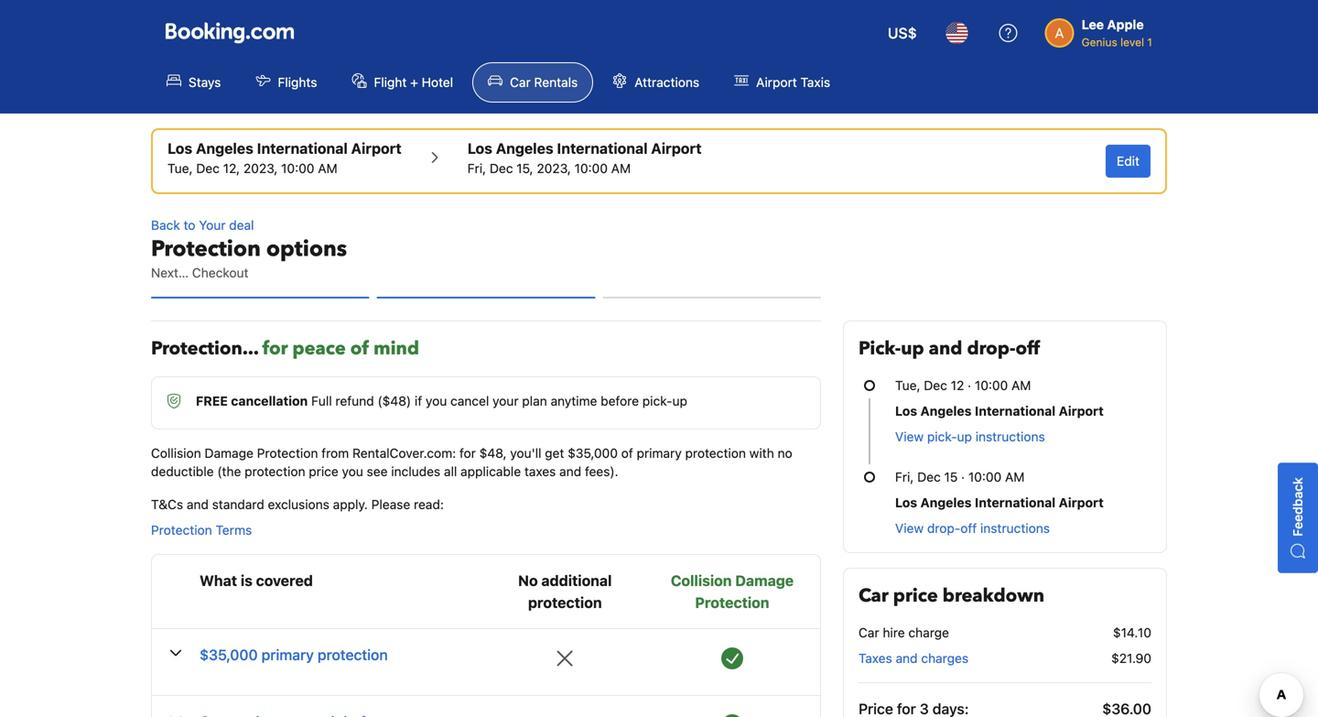 Task type: vqa. For each thing, say whether or not it's contained in the screenshot.
the 'Pick'
no



Task type: describe. For each thing, give the bounding box(es) containing it.
angeles down 15
[[921, 495, 972, 510]]

flight + hotel link
[[337, 62, 469, 103]]

exclusions
[[268, 497, 330, 512]]

back to your deal link
[[151, 216, 822, 234]]

$35,000 inside button
[[200, 646, 258, 664]]

us$
[[888, 24, 917, 42]]

$48,
[[480, 446, 507, 461]]

taxes and charges
[[859, 651, 969, 666]]

tue, dec 12 · 10:00 am
[[896, 378, 1032, 393]]

dec left 15
[[918, 469, 941, 484]]

attractions link
[[597, 62, 715, 103]]

drop-off location element
[[468, 137, 702, 159]]

dec left 12
[[924, 378, 948, 393]]

10:00 right 12
[[975, 378, 1009, 393]]

fees).
[[585, 464, 619, 479]]

taxis
[[801, 75, 831, 90]]

all
[[444, 464, 457, 479]]

terms
[[216, 523, 252, 538]]

car rentals
[[510, 75, 578, 90]]

car hire charge
[[859, 625, 950, 640]]

anytime
[[551, 393, 598, 408]]

view pick-up instructions button
[[896, 428, 1046, 446]]

instructions for view drop-off instructions
[[981, 521, 1051, 536]]

taxes
[[525, 464, 556, 479]]

10:00 inside los angeles international airport tue, dec 12, 2023, 10:00 am
[[281, 161, 315, 176]]

breakdown
[[943, 583, 1045, 609]]

car for car rentals
[[510, 75, 531, 90]]

primary inside collision damage protection from rentalcover.com: for $48, you'll get $35,000 of primary protection with no deductible (the protection price you see includes all applicable taxes and fees).
[[637, 446, 682, 461]]

options
[[266, 234, 347, 264]]

protection terms link
[[151, 521, 252, 539]]

deal
[[229, 218, 254, 233]]

and inside taxes and charges button
[[896, 651, 918, 666]]

10:00 right 15
[[969, 469, 1002, 484]]

includes
[[391, 464, 441, 479]]

0 horizontal spatial pick-
[[643, 393, 673, 408]]

drop- inside button
[[928, 521, 961, 536]]

los angeles international airport for off
[[896, 495, 1104, 510]]

international up view drop-off instructions
[[975, 495, 1056, 510]]

full
[[311, 393, 332, 408]]

t&cs
[[151, 497, 183, 512]]

protection inside protection terms 'link'
[[151, 523, 212, 538]]

0 vertical spatial of
[[351, 336, 369, 361]]

free
[[196, 393, 228, 408]]

car price breakdown
[[859, 583, 1045, 609]]

you inside collision damage protection from rentalcover.com: for $48, you'll get $35,000 of primary protection with no deductible (the protection price you see includes all applicable taxes and fees).
[[342, 464, 363, 479]]

view for view pick-up instructions
[[896, 429, 924, 444]]

1
[[1148, 36, 1153, 49]]

10:00 inside los angeles international airport fri, dec 15, 2023, 10:00 am
[[575, 161, 608, 176]]

($48)
[[378, 393, 411, 408]]

rentals
[[534, 75, 578, 90]]

checkout
[[192, 265, 249, 280]]

1 vertical spatial price
[[894, 583, 939, 609]]

cancellation
[[231, 393, 308, 408]]

drop-off date element
[[468, 159, 702, 178]]

· for 12
[[968, 378, 972, 393]]

additional
[[542, 572, 612, 589]]

collision for collision damage protection
[[671, 572, 732, 589]]

genius
[[1082, 36, 1118, 49]]

your
[[199, 218, 226, 233]]

+
[[410, 75, 418, 90]]

read:
[[414, 497, 444, 512]]

lee apple genius level 1
[[1082, 17, 1153, 49]]

edit
[[1117, 153, 1140, 169]]

from
[[322, 446, 349, 461]]

view for view drop-off instructions
[[896, 521, 924, 536]]

view drop-off instructions button
[[896, 519, 1051, 538]]

apply.
[[333, 497, 368, 512]]

flight + hotel
[[374, 75, 453, 90]]

angeles down 12
[[921, 403, 972, 419]]

and inside collision damage protection from rentalcover.com: for $48, you'll get $35,000 of primary protection with no deductible (the protection price you see includes all applicable taxes and fees).
[[560, 464, 582, 479]]

1 los angeles international airport group from the left
[[168, 137, 402, 178]]

price inside collision damage protection from rentalcover.com: for $48, you'll get $35,000 of primary protection with no deductible (the protection price you see includes all applicable taxes and fees).
[[309, 464, 339, 479]]

flights link
[[240, 62, 333, 103]]

back to your deal protection options next… checkout
[[151, 218, 347, 280]]

$35,000 primary protection button
[[200, 644, 388, 680]]

international inside los angeles international airport tue, dec 12, 2023, 10:00 am
[[257, 140, 348, 157]]

2 los angeles international airport group from the left
[[468, 137, 702, 178]]

0 vertical spatial drop-
[[968, 336, 1016, 361]]

2023, for los angeles international airport tue, dec 12, 2023, 10:00 am
[[244, 161, 278, 176]]

up inside view pick-up instructions button
[[958, 429, 973, 444]]

12,
[[223, 161, 240, 176]]

dec inside los angeles international airport fri, dec 15, 2023, 10:00 am
[[490, 161, 513, 176]]

please
[[372, 497, 411, 512]]

and up protection terms
[[187, 497, 209, 512]]

protection inside collision damage protection
[[696, 594, 770, 611]]

instructions for view pick-up instructions
[[976, 429, 1046, 444]]

applicable
[[461, 464, 521, 479]]

angeles inside los angeles international airport tue, dec 12, 2023, 10:00 am
[[196, 140, 254, 157]]

los angeles international airport tue, dec 12, 2023, 10:00 am
[[168, 140, 402, 176]]

hotel
[[422, 75, 453, 90]]

international up view pick-up instructions
[[975, 403, 1056, 419]]

am inside los angeles international airport tue, dec 12, 2023, 10:00 am
[[318, 161, 338, 176]]

2023, for los angeles international airport fri, dec 15, 2023, 10:00 am
[[537, 161, 571, 176]]

protection inside collision damage protection from rentalcover.com: for $48, you'll get $35,000 of primary protection with no deductible (the protection price you see includes all applicable taxes and fees).
[[257, 446, 318, 461]]

0 vertical spatial off
[[1016, 336, 1041, 361]]

you'll
[[510, 446, 542, 461]]

plan
[[522, 393, 547, 408]]

stays
[[189, 75, 221, 90]]

fri, dec 15 · 10:00 am
[[896, 469, 1025, 484]]

· for 15
[[962, 469, 965, 484]]

0 vertical spatial up
[[901, 336, 925, 361]]

free cancellation full refund ($48) if you cancel your plan anytime before pick-up
[[196, 393, 688, 408]]

us$ button
[[877, 11, 928, 55]]

1 horizontal spatial you
[[426, 393, 447, 408]]

next page is checkout note
[[151, 264, 822, 282]]

for inside collision damage protection from rentalcover.com: for $48, you'll get $35,000 of primary protection with no deductible (the protection price you see includes all applicable taxes and fees).
[[460, 446, 476, 461]]

charge
[[909, 625, 950, 640]]

flight
[[374, 75, 407, 90]]

airport inside skip to main content element
[[757, 75, 798, 90]]

get
[[545, 446, 565, 461]]

car rentals link
[[473, 62, 594, 103]]

off inside view drop-off instructions button
[[961, 521, 977, 536]]

of inside collision damage protection from rentalcover.com: for $48, you'll get $35,000 of primary protection with no deductible (the protection price you see includes all applicable taxes and fees).
[[622, 446, 634, 461]]

no additional protection
[[518, 572, 612, 611]]

protection...
[[151, 336, 259, 361]]

stays link
[[151, 62, 237, 103]]

am inside los angeles international airport fri, dec 15, 2023, 10:00 am
[[612, 161, 631, 176]]

collision damage protection
[[671, 572, 794, 611]]

damage for collision damage protection from rentalcover.com: for $48, you'll get $35,000 of primary protection with no deductible (the protection price you see includes all applicable taxes and fees).
[[205, 446, 254, 461]]

mind
[[374, 336, 420, 361]]



Task type: locate. For each thing, give the bounding box(es) containing it.
view
[[896, 429, 924, 444], [896, 521, 924, 536]]

am down pick-up location element
[[318, 161, 338, 176]]

1 horizontal spatial collision
[[671, 572, 732, 589]]

next…
[[151, 265, 189, 280]]

los angeles international airport up view pick-up instructions
[[896, 403, 1104, 419]]

los inside los angeles international airport tue, dec 12, 2023, 10:00 am
[[168, 140, 192, 157]]

feedback
[[1291, 477, 1306, 536]]

am down drop-off location element
[[612, 161, 631, 176]]

price down from on the left bottom of page
[[309, 464, 339, 479]]

2 vertical spatial car
[[859, 625, 880, 640]]

2023, inside los angeles international airport tue, dec 12, 2023, 10:00 am
[[244, 161, 278, 176]]

1 view from the top
[[896, 429, 924, 444]]

los inside los angeles international airport fri, dec 15, 2023, 10:00 am
[[468, 140, 493, 157]]

·
[[968, 378, 972, 393], [962, 469, 965, 484]]

level
[[1121, 36, 1145, 49]]

if
[[415, 393, 422, 408]]

1 horizontal spatial los angeles international airport group
[[468, 137, 702, 178]]

and down car hire charge
[[896, 651, 918, 666]]

0 horizontal spatial for
[[263, 336, 288, 361]]

protection
[[151, 234, 261, 264], [257, 446, 318, 461], [151, 523, 212, 538], [696, 594, 770, 611]]

covered
[[256, 572, 313, 589]]

1 vertical spatial $35,000
[[200, 646, 258, 664]]

2 view from the top
[[896, 521, 924, 536]]

protection... for peace of mind
[[151, 336, 420, 361]]

collision
[[151, 446, 201, 461], [671, 572, 732, 589]]

am right 12
[[1012, 378, 1032, 393]]

to
[[184, 218, 196, 233]]

los down stays link
[[168, 140, 192, 157]]

fri, left 15
[[896, 469, 914, 484]]

price up car hire charge
[[894, 583, 939, 609]]

of down before
[[622, 446, 634, 461]]

lee
[[1082, 17, 1105, 32]]

1 horizontal spatial fri,
[[896, 469, 914, 484]]

dec inside los angeles international airport tue, dec 12, 2023, 10:00 am
[[196, 161, 220, 176]]

0 vertical spatial primary
[[637, 446, 682, 461]]

2 horizontal spatial up
[[958, 429, 973, 444]]

car
[[510, 75, 531, 90], [859, 583, 889, 609], [859, 625, 880, 640]]

0 vertical spatial car
[[510, 75, 531, 90]]

1 horizontal spatial damage
[[736, 572, 794, 589]]

15
[[945, 469, 958, 484]]

1 vertical spatial for
[[460, 446, 476, 461]]

view down fri, dec 15 · 10:00 am
[[896, 521, 924, 536]]

los
[[168, 140, 192, 157], [468, 140, 493, 157], [896, 403, 918, 419], [896, 495, 918, 510]]

pick-up location element
[[168, 137, 402, 159]]

1 vertical spatial damage
[[736, 572, 794, 589]]

fri,
[[468, 161, 486, 176], [896, 469, 914, 484]]

0 vertical spatial ·
[[968, 378, 972, 393]]

2 2023, from the left
[[537, 161, 571, 176]]

with
[[750, 446, 775, 461]]

0 horizontal spatial up
[[673, 393, 688, 408]]

pick-
[[859, 336, 901, 361]]

t&cs and standard exclusions apply. please read:
[[151, 497, 444, 512]]

dec left 12,
[[196, 161, 220, 176]]

car for car price breakdown
[[859, 583, 889, 609]]

collision inside collision damage protection
[[671, 572, 732, 589]]

up up tue, dec 12 · 10:00 am
[[901, 336, 925, 361]]

protection
[[686, 446, 746, 461], [245, 464, 305, 479], [528, 594, 602, 611], [318, 646, 388, 664]]

instructions
[[976, 429, 1046, 444], [981, 521, 1051, 536]]

1 vertical spatial ·
[[962, 469, 965, 484]]

up up fri, dec 15 · 10:00 am
[[958, 429, 973, 444]]

car inside skip to main content element
[[510, 75, 531, 90]]

1 vertical spatial up
[[673, 393, 688, 408]]

and
[[929, 336, 963, 361], [560, 464, 582, 479], [187, 497, 209, 512], [896, 651, 918, 666]]

los angeles international airport up view drop-off instructions
[[896, 495, 1104, 510]]

am down view pick-up instructions button
[[1006, 469, 1025, 484]]

$35,000 of primary coverage is provided if you continue with additional protection image
[[722, 648, 744, 670], [722, 648, 744, 670]]

no
[[778, 446, 793, 461]]

$35,000 of primary coverage is not provided if you continue without additional protection image
[[554, 648, 576, 670], [554, 648, 576, 670]]

collision for collision damage protection from rentalcover.com: for $48, you'll get $35,000 of primary protection with no deductible (the protection price you see includes all applicable taxes and fees).
[[151, 446, 201, 461]]

protection inside no additional protection
[[528, 594, 602, 611]]

angeles inside los angeles international airport fri, dec 15, 2023, 10:00 am
[[496, 140, 554, 157]]

primary down covered
[[262, 646, 314, 664]]

primary down before
[[637, 446, 682, 461]]

tue, inside los angeles international airport tue, dec 12, 2023, 10:00 am
[[168, 161, 193, 176]]

damage
[[205, 446, 254, 461], [736, 572, 794, 589]]

0 horizontal spatial fri,
[[468, 161, 486, 176]]

price
[[309, 464, 339, 479], [894, 583, 939, 609]]

attractions
[[635, 75, 700, 90]]

0 vertical spatial you
[[426, 393, 447, 408]]

fri, inside los angeles international airport fri, dec 15, 2023, 10:00 am
[[468, 161, 486, 176]]

0 horizontal spatial tue,
[[168, 161, 193, 176]]

0 horizontal spatial off
[[961, 521, 977, 536]]

view up fri, dec 15 · 10:00 am
[[896, 429, 924, 444]]

airport inside los angeles international airport tue, dec 12, 2023, 10:00 am
[[351, 140, 402, 157]]

edit button
[[1106, 145, 1151, 178]]

0 horizontal spatial damage
[[205, 446, 254, 461]]

2023, inside los angeles international airport fri, dec 15, 2023, 10:00 am
[[537, 161, 571, 176]]

2023,
[[244, 161, 278, 176], [537, 161, 571, 176]]

1 vertical spatial drop-
[[928, 521, 961, 536]]

$35,000 primary protection
[[200, 646, 388, 664]]

fri, left "15,"
[[468, 161, 486, 176]]

apple
[[1108, 17, 1145, 32]]

1 vertical spatial tue,
[[896, 378, 921, 393]]

and down get
[[560, 464, 582, 479]]

primary inside button
[[262, 646, 314, 664]]

flights
[[278, 75, 317, 90]]

view inside view drop-off instructions button
[[896, 521, 924, 536]]

international up pick-up date element
[[257, 140, 348, 157]]

1 horizontal spatial primary
[[637, 446, 682, 461]]

1 vertical spatial you
[[342, 464, 363, 479]]

los angeles international airport group down 'flights' link
[[168, 137, 402, 178]]

1 horizontal spatial price
[[894, 583, 939, 609]]

$21.90
[[1112, 651, 1152, 666]]

1 horizontal spatial for
[[460, 446, 476, 461]]

your
[[493, 393, 519, 408]]

collision damage protection from rentalcover.com: for $48, you'll get $35,000 of primary protection with no deductible (the protection price you see includes all applicable taxes and fees).
[[151, 446, 793, 479]]

damage and theft are covered if you continue with additional protection image
[[722, 714, 744, 717], [722, 714, 744, 717]]

taxes and charges button
[[859, 649, 969, 668]]

2023, right "15,"
[[537, 161, 571, 176]]

0 vertical spatial instructions
[[976, 429, 1046, 444]]

drop- down 15
[[928, 521, 961, 536]]

car left rentals at the left top of page
[[510, 75, 531, 90]]

0 vertical spatial view
[[896, 429, 924, 444]]

deductible
[[151, 464, 214, 479]]

0 horizontal spatial drop-
[[928, 521, 961, 536]]

for left $48,
[[460, 446, 476, 461]]

angeles up "15,"
[[496, 140, 554, 157]]

0 horizontal spatial ·
[[962, 469, 965, 484]]

am
[[318, 161, 338, 176], [612, 161, 631, 176], [1012, 378, 1032, 393], [1006, 469, 1025, 484]]

instructions up breakdown
[[981, 521, 1051, 536]]

0 horizontal spatial los angeles international airport group
[[168, 137, 402, 178]]

los up back to your deal link at the top of page
[[468, 140, 493, 157]]

car left hire
[[859, 625, 880, 640]]

0 vertical spatial for
[[263, 336, 288, 361]]

airport inside los angeles international airport fri, dec 15, 2023, 10:00 am
[[651, 140, 702, 157]]

for
[[263, 336, 288, 361], [460, 446, 476, 461]]

1 los angeles international airport from the top
[[896, 403, 1104, 419]]

1 vertical spatial of
[[622, 446, 634, 461]]

· right 12
[[968, 378, 972, 393]]

off up tue, dec 12 · 10:00 am
[[1016, 336, 1041, 361]]

of left mind
[[351, 336, 369, 361]]

airport
[[757, 75, 798, 90], [351, 140, 402, 157], [651, 140, 702, 157], [1059, 403, 1104, 419], [1059, 495, 1104, 510]]

1 vertical spatial fri,
[[896, 469, 914, 484]]

0 horizontal spatial of
[[351, 336, 369, 361]]

$35,000
[[568, 446, 618, 461], [200, 646, 258, 664]]

off down fri, dec 15 · 10:00 am
[[961, 521, 977, 536]]

you left see
[[342, 464, 363, 479]]

angeles up 12,
[[196, 140, 254, 157]]

1 horizontal spatial 2023,
[[537, 161, 571, 176]]

international
[[257, 140, 348, 157], [557, 140, 648, 157], [975, 403, 1056, 419], [975, 495, 1056, 510]]

los down tue, dec 12 · 10:00 am
[[896, 403, 918, 419]]

dec left "15,"
[[490, 161, 513, 176]]

view pick-up instructions
[[896, 429, 1046, 444]]

international inside los angeles international airport fri, dec 15, 2023, 10:00 am
[[557, 140, 648, 157]]

0 horizontal spatial 2023,
[[244, 161, 278, 176]]

2 los angeles international airport from the top
[[896, 495, 1104, 510]]

protection inside back to your deal protection options next… checkout
[[151, 234, 261, 264]]

1 vertical spatial collision
[[671, 572, 732, 589]]

instructions inside button
[[976, 429, 1046, 444]]

10:00 down pick-up location element
[[281, 161, 315, 176]]

peace
[[293, 336, 346, 361]]

pick- inside view pick-up instructions button
[[928, 429, 958, 444]]

los angeles international airport for up
[[896, 403, 1104, 419]]

1 vertical spatial off
[[961, 521, 977, 536]]

collision inside collision damage protection from rentalcover.com: for $48, you'll get $35,000 of primary protection with no deductible (the protection price you see includes all applicable taxes and fees).
[[151, 446, 201, 461]]

1 horizontal spatial drop-
[[968, 336, 1016, 361]]

· right 15
[[962, 469, 965, 484]]

0 horizontal spatial collision
[[151, 446, 201, 461]]

1 vertical spatial car
[[859, 583, 889, 609]]

cancel
[[451, 393, 489, 408]]

you
[[426, 393, 447, 408], [342, 464, 363, 479]]

1 vertical spatial primary
[[262, 646, 314, 664]]

back
[[151, 218, 180, 233]]

and up 12
[[929, 336, 963, 361]]

$35,000 down the what
[[200, 646, 258, 664]]

los angeles international airport group
[[168, 137, 402, 178], [468, 137, 702, 178]]

airport taxis
[[757, 75, 831, 90]]

0 horizontal spatial $35,000
[[200, 646, 258, 664]]

up right before
[[673, 393, 688, 408]]

1 horizontal spatial of
[[622, 446, 634, 461]]

0 vertical spatial fri,
[[468, 161, 486, 176]]

los angeles international airport fri, dec 15, 2023, 10:00 am
[[468, 140, 702, 176]]

1 horizontal spatial ·
[[968, 378, 972, 393]]

los angeles international airport group down rentals at the left top of page
[[468, 137, 702, 178]]

0 horizontal spatial price
[[309, 464, 339, 479]]

car up hire
[[859, 583, 889, 609]]

$35,000 up fees).
[[568, 446, 618, 461]]

10:00 down drop-off location element
[[575, 161, 608, 176]]

no
[[518, 572, 538, 589]]

pick-up date element
[[168, 159, 402, 178]]

1 vertical spatial instructions
[[981, 521, 1051, 536]]

what
[[200, 572, 237, 589]]

1 horizontal spatial pick-
[[928, 429, 958, 444]]

(the
[[217, 464, 241, 479]]

damage inside collision damage protection from rentalcover.com: for $48, you'll get $35,000 of primary protection with no deductible (the protection price you see includes all applicable taxes and fees).
[[205, 446, 254, 461]]

$35,000 inside collision damage protection from rentalcover.com: for $48, you'll get $35,000 of primary protection with no deductible (the protection price you see includes all applicable taxes and fees).
[[568, 446, 618, 461]]

1 2023, from the left
[[244, 161, 278, 176]]

you right if
[[426, 393, 447, 408]]

0 vertical spatial $35,000
[[568, 446, 618, 461]]

for left peace
[[263, 336, 288, 361]]

tue, left 12,
[[168, 161, 193, 176]]

damage inside collision damage protection
[[736, 572, 794, 589]]

car for car hire charge
[[859, 625, 880, 640]]

1 horizontal spatial tue,
[[896, 378, 921, 393]]

0 vertical spatial damage
[[205, 446, 254, 461]]

0 vertical spatial tue,
[[168, 161, 193, 176]]

protection terms
[[151, 523, 252, 538]]

drop- up tue, dec 12 · 10:00 am
[[968, 336, 1016, 361]]

what is covered
[[200, 572, 313, 589]]

damage for collision damage protection
[[736, 572, 794, 589]]

12
[[951, 378, 965, 393]]

0 vertical spatial pick-
[[643, 393, 673, 408]]

pick- right before
[[643, 393, 673, 408]]

tue, down pick-
[[896, 378, 921, 393]]

0 vertical spatial collision
[[151, 446, 201, 461]]

before
[[601, 393, 639, 408]]

1 horizontal spatial $35,000
[[568, 446, 618, 461]]

los down fri, dec 15 · 10:00 am
[[896, 495, 918, 510]]

drop-
[[968, 336, 1016, 361], [928, 521, 961, 536]]

2023, right 12,
[[244, 161, 278, 176]]

hire
[[883, 625, 905, 640]]

international up drop-off date element
[[557, 140, 648, 157]]

1 vertical spatial pick-
[[928, 429, 958, 444]]

2 vertical spatial up
[[958, 429, 973, 444]]

instructions inside button
[[981, 521, 1051, 536]]

instructions up fri, dec 15 · 10:00 am
[[976, 429, 1046, 444]]

skip to main content element
[[0, 0, 1319, 114]]

view drop-off instructions
[[896, 521, 1051, 536]]

is
[[241, 572, 253, 589]]

1 vertical spatial los angeles international airport
[[896, 495, 1104, 510]]

1 horizontal spatial up
[[901, 336, 925, 361]]

0 vertical spatial price
[[309, 464, 339, 479]]

refund
[[336, 393, 374, 408]]

protection inside button
[[318, 646, 388, 664]]

0 vertical spatial los angeles international airport
[[896, 403, 1104, 419]]

airport taxis link
[[719, 62, 846, 103]]

pick-up and drop-off
[[859, 336, 1041, 361]]

see
[[367, 464, 388, 479]]

pick-
[[643, 393, 673, 408], [928, 429, 958, 444]]

15,
[[517, 161, 534, 176]]

1 horizontal spatial off
[[1016, 336, 1041, 361]]

0 horizontal spatial you
[[342, 464, 363, 479]]

1 vertical spatial view
[[896, 521, 924, 536]]

$14.10
[[1114, 625, 1152, 640]]

pick- up 15
[[928, 429, 958, 444]]

view inside view pick-up instructions button
[[896, 429, 924, 444]]

0 horizontal spatial primary
[[262, 646, 314, 664]]



